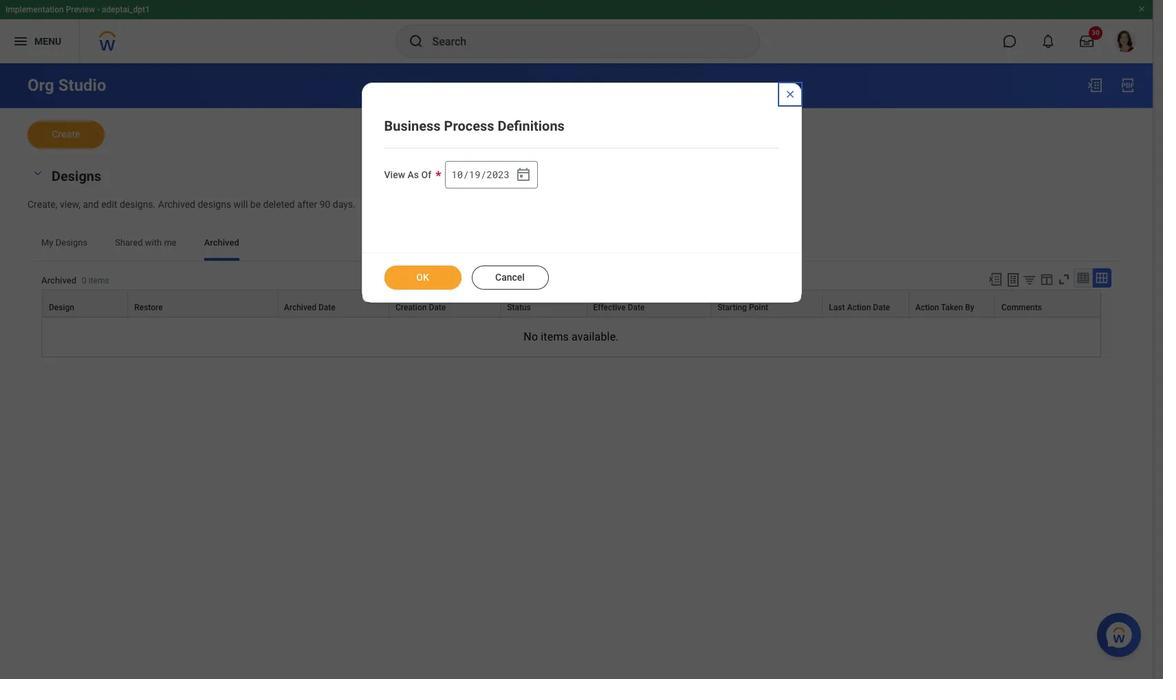 Task type: vqa. For each thing, say whether or not it's contained in the screenshot.
90
yes



Task type: describe. For each thing, give the bounding box(es) containing it.
items inside archived 0 items
[[89, 276, 109, 286]]

designs
[[198, 199, 231, 210]]

tab list inside the org studio 'main content'
[[28, 228, 1126, 261]]

view printable version (pdf) image
[[1121, 77, 1137, 94]]

restore
[[134, 303, 163, 312]]

restore button
[[128, 290, 277, 316]]

design
[[49, 303, 74, 312]]

create,
[[28, 199, 57, 210]]

comments button
[[996, 290, 1101, 316]]

create button
[[28, 121, 105, 149]]

archived inside designs group
[[158, 199, 195, 210]]

designs inside group
[[52, 168, 101, 184]]

action taken by button
[[910, 290, 995, 316]]

edit
[[101, 199, 117, 210]]

19
[[469, 168, 481, 181]]

10 / 19 / 2023
[[452, 168, 510, 181]]

implementation preview -   adeptai_dpt1 banner
[[0, 0, 1154, 63]]

1 action from the left
[[848, 303, 872, 312]]

0
[[82, 276, 87, 286]]

archived date button
[[278, 290, 389, 316]]

inbox large image
[[1081, 34, 1094, 48]]

4 date from the left
[[874, 303, 891, 312]]

cancel
[[496, 272, 525, 283]]

org studio main content
[[0, 63, 1154, 407]]

business
[[384, 118, 441, 134]]

be
[[250, 199, 261, 210]]

archived for archived
[[204, 237, 239, 248]]

designs group
[[28, 165, 1126, 211]]

export to excel image
[[1087, 77, 1104, 94]]

90
[[320, 199, 331, 210]]

profile logan mcneil element
[[1107, 26, 1145, 56]]

creation date
[[396, 303, 446, 312]]

business process definitions dialog
[[362, 83, 802, 303]]

effective date
[[594, 303, 645, 312]]

create, view, and edit designs. archived designs will be deleted after 90 days.
[[28, 199, 356, 210]]

2 action from the left
[[916, 303, 940, 312]]

table image
[[1077, 271, 1091, 285]]

last
[[830, 303, 846, 312]]

implementation
[[6, 5, 64, 14]]

starting
[[718, 303, 747, 312]]

search image
[[408, 33, 424, 50]]

design button
[[43, 290, 128, 316]]

designs.
[[120, 199, 156, 210]]

view
[[384, 169, 405, 180]]

studio
[[58, 76, 106, 95]]

days.
[[333, 199, 356, 210]]

designs inside tab list
[[56, 237, 88, 248]]

export to excel image
[[988, 272, 1003, 287]]

calendar image
[[516, 167, 532, 183]]

designs button
[[52, 168, 101, 184]]

taken
[[942, 303, 964, 312]]

date for effective date
[[628, 303, 645, 312]]

available.
[[572, 330, 619, 343]]

close business process definitions image
[[785, 89, 796, 100]]

archived date
[[284, 303, 336, 312]]

preview
[[66, 5, 95, 14]]

org
[[28, 76, 54, 95]]

notifications large image
[[1042, 34, 1056, 48]]



Task type: locate. For each thing, give the bounding box(es) containing it.
1 horizontal spatial /
[[481, 168, 487, 181]]

1 / from the left
[[463, 168, 469, 181]]

view as of group
[[445, 161, 538, 189]]

deleted
[[263, 199, 295, 210]]

archived
[[158, 199, 195, 210], [204, 237, 239, 248], [41, 275, 76, 286], [284, 303, 317, 312]]

definitions
[[498, 118, 565, 134]]

designs
[[52, 168, 101, 184], [56, 237, 88, 248]]

items right no
[[541, 330, 569, 343]]

designs right my
[[56, 237, 88, 248]]

0 horizontal spatial items
[[89, 276, 109, 286]]

close environment banner image
[[1138, 5, 1147, 13]]

/
[[463, 168, 469, 181], [481, 168, 487, 181]]

point
[[749, 303, 769, 312]]

view as of
[[384, 169, 432, 180]]

date inside 'popup button'
[[429, 303, 446, 312]]

/ right 10
[[463, 168, 469, 181]]

1 vertical spatial items
[[541, 330, 569, 343]]

-
[[97, 5, 100, 14]]

0 vertical spatial items
[[89, 276, 109, 286]]

adeptai_dpt1
[[102, 5, 150, 14]]

2023
[[487, 168, 510, 181]]

cancel button
[[472, 266, 549, 290]]

effective
[[594, 303, 626, 312]]

/ right 19
[[481, 168, 487, 181]]

0 vertical spatial designs
[[52, 168, 101, 184]]

no items available.
[[524, 330, 619, 343]]

view,
[[60, 199, 81, 210]]

archived for archived 0 items
[[41, 275, 76, 286]]

2 / from the left
[[481, 168, 487, 181]]

no
[[524, 330, 538, 343]]

shared with me
[[115, 237, 177, 248]]

row inside the org studio 'main content'
[[42, 290, 1101, 317]]

last action date button
[[823, 290, 909, 316]]

items right "0"
[[89, 276, 109, 286]]

items
[[89, 276, 109, 286], [541, 330, 569, 343]]

tab list
[[28, 228, 1126, 261]]

toolbar inside the org studio 'main content'
[[982, 268, 1112, 290]]

my
[[41, 237, 53, 248]]

action right last
[[848, 303, 872, 312]]

export to worksheets image
[[1006, 272, 1022, 288]]

1 horizontal spatial action
[[916, 303, 940, 312]]

archived for archived date
[[284, 303, 317, 312]]

date inside "popup button"
[[628, 303, 645, 312]]

date for creation date
[[429, 303, 446, 312]]

designs up the view,
[[52, 168, 101, 184]]

fullscreen image
[[1057, 272, 1072, 287]]

expand table image
[[1096, 271, 1109, 285]]

archived inside tab list
[[204, 237, 239, 248]]

archived 0 items
[[41, 275, 109, 286]]

0 horizontal spatial action
[[848, 303, 872, 312]]

business process definitions
[[384, 118, 565, 134]]

status
[[507, 303, 531, 312]]

and
[[83, 199, 99, 210]]

archived inside archived date popup button
[[284, 303, 317, 312]]

last action date
[[830, 303, 891, 312]]

comments
[[1002, 303, 1043, 312]]

my designs
[[41, 237, 88, 248]]

status button
[[501, 290, 587, 316]]

3 date from the left
[[628, 303, 645, 312]]

date for archived date
[[319, 303, 336, 312]]

action taken by
[[916, 303, 975, 312]]

me
[[164, 237, 177, 248]]

date
[[319, 303, 336, 312], [429, 303, 446, 312], [628, 303, 645, 312], [874, 303, 891, 312]]

by
[[966, 303, 975, 312]]

ok
[[417, 272, 429, 283]]

row containing design
[[42, 290, 1101, 317]]

implementation preview -   adeptai_dpt1
[[6, 5, 150, 14]]

starting point button
[[712, 290, 823, 316]]

0 horizontal spatial /
[[463, 168, 469, 181]]

2 date from the left
[[429, 303, 446, 312]]

1 date from the left
[[319, 303, 336, 312]]

10
[[452, 168, 463, 181]]

creation date button
[[390, 290, 501, 316]]

action left taken
[[916, 303, 940, 312]]

creation
[[396, 303, 427, 312]]

1 vertical spatial designs
[[56, 237, 88, 248]]

org studio
[[28, 76, 106, 95]]

effective date button
[[587, 290, 711, 316]]

row
[[42, 290, 1101, 317]]

after
[[297, 199, 317, 210]]

starting point
[[718, 303, 769, 312]]

chevron down image
[[30, 169, 46, 178]]

as
[[408, 169, 419, 180]]

toolbar
[[982, 268, 1112, 290]]

1 horizontal spatial items
[[541, 330, 569, 343]]

select to filter grid data image
[[1023, 272, 1038, 287]]

will
[[234, 199, 248, 210]]

of
[[422, 169, 432, 180]]

action
[[848, 303, 872, 312], [916, 303, 940, 312]]

click to view/edit grid preferences image
[[1040, 272, 1055, 287]]

tab list containing my designs
[[28, 228, 1126, 261]]

shared
[[115, 237, 143, 248]]

with
[[145, 237, 162, 248]]

process
[[444, 118, 495, 134]]

ok button
[[384, 266, 461, 290]]

create
[[52, 129, 80, 140]]



